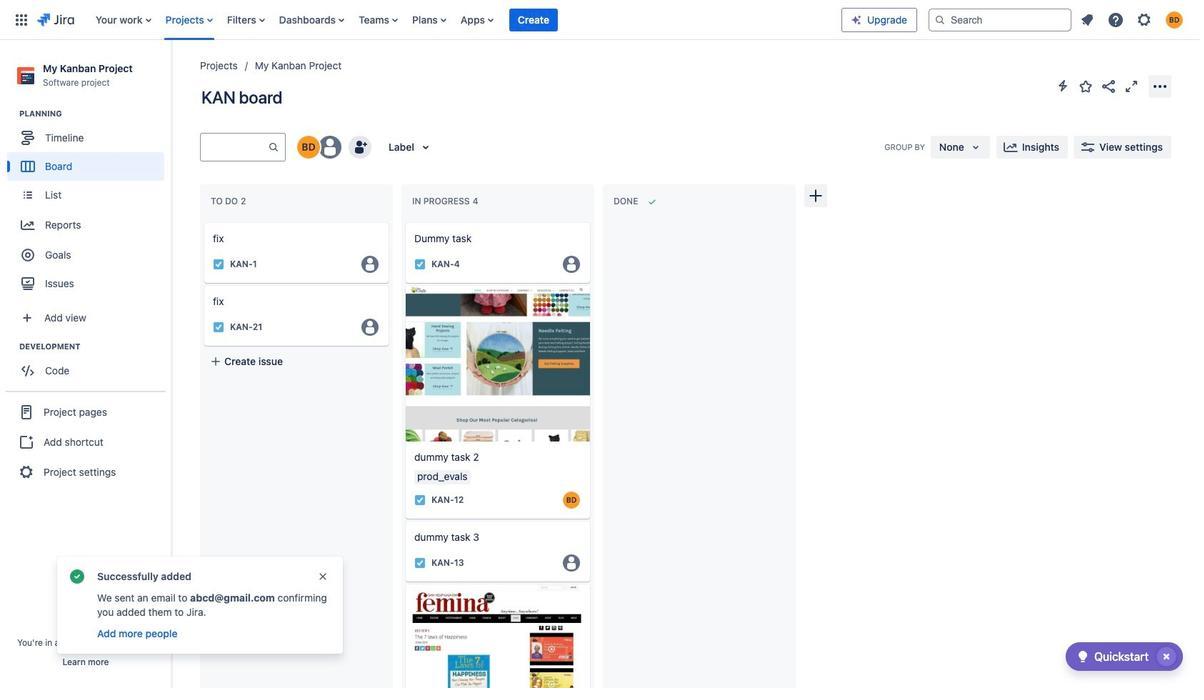 Task type: describe. For each thing, give the bounding box(es) containing it.
planning image
[[2, 105, 19, 122]]

heading for group related to planning image
[[19, 108, 171, 119]]

create issue image for to do element
[[194, 213, 212, 230]]

0 horizontal spatial list
[[88, 0, 842, 40]]

development image
[[2, 338, 19, 355]]

goal image
[[21, 249, 34, 262]]

notifications image
[[1079, 11, 1096, 28]]

create column image
[[808, 187, 825, 204]]

in progress element
[[412, 196, 481, 207]]

automations menu button icon image
[[1055, 77, 1072, 94]]

more actions image
[[1152, 78, 1169, 95]]

primary element
[[9, 0, 842, 40]]

Search this board text field
[[201, 134, 268, 160]]

add people image
[[352, 139, 369, 156]]

success image
[[69, 568, 86, 585]]

your profile and settings image
[[1166, 11, 1184, 28]]

sidebar element
[[0, 40, 172, 688]]



Task type: vqa. For each thing, say whether or not it's contained in the screenshot.
"Your profile and settings" image on the right top
yes



Task type: locate. For each thing, give the bounding box(es) containing it.
group for planning image
[[7, 108, 171, 302]]

2 create issue image from the left
[[396, 213, 413, 230]]

2 vertical spatial group
[[6, 391, 166, 493]]

help image
[[1108, 11, 1125, 28]]

0 vertical spatial heading
[[19, 108, 171, 119]]

1 horizontal spatial list
[[1075, 7, 1192, 33]]

0 horizontal spatial create issue image
[[194, 213, 212, 230]]

1 horizontal spatial create issue image
[[396, 213, 413, 230]]

None search field
[[929, 8, 1072, 31]]

banner
[[0, 0, 1201, 40]]

list
[[88, 0, 842, 40], [1075, 7, 1192, 33]]

create issue image for in progress element
[[396, 213, 413, 230]]

1 vertical spatial group
[[7, 341, 171, 390]]

create issue image
[[194, 213, 212, 230], [396, 213, 413, 230]]

search image
[[935, 14, 946, 25]]

list item
[[510, 0, 558, 40]]

2 heading from the top
[[19, 341, 171, 352]]

star kan board image
[[1078, 78, 1095, 95]]

heading for group for development image
[[19, 341, 171, 352]]

group for development image
[[7, 341, 171, 390]]

0 vertical spatial group
[[7, 108, 171, 302]]

jira image
[[37, 11, 74, 28], [37, 11, 74, 28]]

appswitcher icon image
[[13, 11, 30, 28]]

heading
[[19, 108, 171, 119], [19, 341, 171, 352]]

create issue image down to do element
[[194, 213, 212, 230]]

view settings image
[[1080, 139, 1097, 156]]

task image
[[213, 259, 224, 270], [415, 259, 426, 270], [213, 322, 224, 333], [415, 494, 426, 506], [415, 557, 426, 569]]

1 vertical spatial heading
[[19, 341, 171, 352]]

to do element
[[211, 196, 249, 207]]

enter full screen image
[[1124, 78, 1141, 95]]

1 create issue image from the left
[[194, 213, 212, 230]]

settings image
[[1136, 11, 1154, 28]]

group
[[7, 108, 171, 302], [7, 341, 171, 390], [6, 391, 166, 493]]

sidebar navigation image
[[156, 57, 187, 86]]

Search field
[[929, 8, 1072, 31]]

dismiss quickstart image
[[1156, 645, 1179, 668]]

dismiss image
[[317, 571, 329, 582]]

create issue image down in progress element
[[396, 213, 413, 230]]

1 heading from the top
[[19, 108, 171, 119]]



